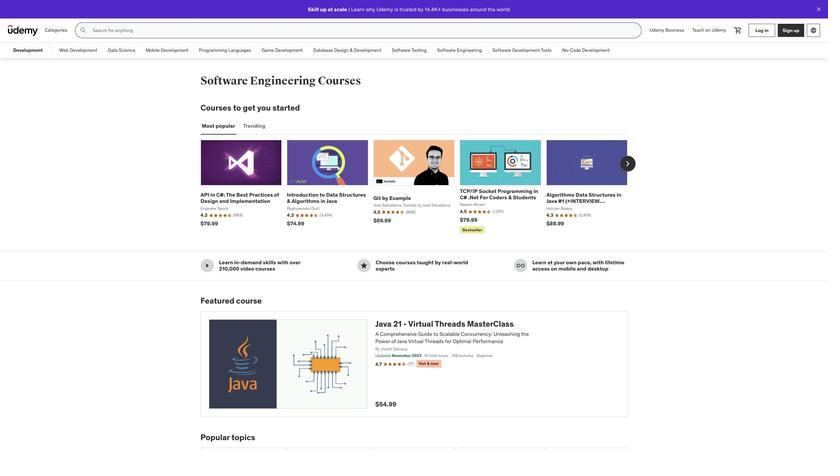 Task type: locate. For each thing, give the bounding box(es) containing it.
at left "scale"
[[328, 6, 333, 12]]

is
[[394, 6, 398, 12]]

mobile development link
[[141, 43, 194, 59]]

0 horizontal spatial algorithms
[[291, 198, 320, 205]]

and left best
[[219, 198, 229, 205]]

1 medium image from the left
[[203, 262, 211, 270]]

medium image
[[203, 262, 211, 270], [517, 262, 525, 270]]

courses left 'taught'
[[396, 260, 416, 266]]

0 vertical spatial and
[[219, 198, 229, 205]]

software engineering courses
[[201, 74, 361, 88]]

to right introduction
[[320, 192, 325, 198]]

1 horizontal spatial structures
[[589, 192, 616, 198]]

taught
[[417, 260, 434, 266]]

development down search for anything text field
[[354, 47, 381, 53]]

and right the own
[[577, 266, 587, 273]]

1 horizontal spatial algorithms
[[546, 192, 575, 198]]

the
[[226, 192, 235, 198]]

of
[[274, 192, 279, 198], [391, 339, 396, 345]]

virtual up guide
[[408, 319, 433, 330]]

1 horizontal spatial to
[[320, 192, 325, 198]]

1 vertical spatial of
[[391, 339, 396, 345]]

popular
[[201, 433, 230, 443]]

2 horizontal spatial to
[[433, 331, 438, 338]]

design right the database at the top of page
[[334, 47, 349, 53]]

choose
[[376, 260, 395, 266]]

1 horizontal spatial at
[[548, 260, 553, 266]]

by right git
[[382, 195, 388, 202]]

development
[[13, 47, 43, 53], [70, 47, 97, 53], [161, 47, 188, 53], [275, 47, 303, 53], [354, 47, 381, 53], [512, 47, 540, 53], [582, 47, 610, 53]]

database design & development link
[[308, 43, 387, 59]]

tcp/ip socket programming in c# .net for coders & students link
[[460, 188, 538, 201]]

1 development from the left
[[13, 47, 43, 53]]

programming left languages at top left
[[199, 47, 227, 53]]

0 vertical spatial world
[[497, 6, 510, 12]]

threads up the scalable
[[435, 319, 465, 330]]

in inside tcp/ip socket programming in c# .net for coders & students
[[534, 188, 538, 195]]

example
[[389, 195, 411, 202]]

the right the 'around'
[[488, 6, 496, 12]]

on right teach
[[706, 27, 711, 33]]

experts
[[376, 266, 395, 273]]

0 horizontal spatial of
[[274, 192, 279, 198]]

on left mobile
[[551, 266, 557, 273]]

0 vertical spatial design
[[334, 47, 349, 53]]

21
[[393, 319, 402, 330]]

for
[[445, 339, 452, 345]]

0 horizontal spatial at
[[328, 6, 333, 12]]

real-
[[442, 260, 454, 266]]

trending
[[243, 123, 265, 129]]

& right practices
[[287, 198, 290, 205]]

0 vertical spatial the
[[488, 6, 496, 12]]

1 structures from the left
[[339, 192, 366, 198]]

0 horizontal spatial learn
[[219, 260, 233, 266]]

learn for learn at your own pace, with lifetime access on mobile and desktop
[[532, 260, 547, 266]]

2 structures from the left
[[589, 192, 616, 198]]

0 vertical spatial of
[[274, 192, 279, 198]]

categories button
[[41, 22, 71, 38]]

up right "skill"
[[320, 6, 327, 12]]

0 horizontal spatial to
[[233, 103, 241, 113]]

data left "science" at the top left of page
[[108, 47, 118, 53]]

game
[[262, 47, 274, 53]]

popular topics
[[201, 433, 255, 443]]

0 vertical spatial virtual
[[408, 319, 433, 330]]

java inside algorithms data structures in java #1 (+interview questions)
[[546, 198, 557, 205]]

0 horizontal spatial programming
[[199, 47, 227, 53]]

learn left the in-
[[219, 260, 233, 266]]

1 horizontal spatial on
[[706, 27, 711, 33]]

0 vertical spatial up
[[320, 6, 327, 12]]

by left real-
[[435, 260, 441, 266]]

courses down database design & development link
[[318, 74, 361, 88]]

data inside algorithms data structures in java #1 (+interview questions)
[[576, 192, 588, 198]]

1 vertical spatial up
[[794, 27, 800, 33]]

data science link
[[103, 43, 141, 59]]

access
[[532, 266, 550, 273]]

courses inside "learn in-demand skills with over 210,000 video courses"
[[255, 266, 275, 273]]

1 horizontal spatial programming
[[498, 188, 532, 195]]

2 virtual from the top
[[408, 339, 424, 345]]

of down comprehensive
[[391, 339, 396, 345]]

$54.99
[[375, 401, 396, 409]]

1 horizontal spatial up
[[794, 27, 800, 33]]

1 horizontal spatial courses
[[318, 74, 361, 88]]

2 horizontal spatial data
[[576, 192, 588, 198]]

medium image
[[360, 262, 368, 270]]

threads
[[435, 319, 465, 330], [425, 339, 444, 345]]

1 with from the left
[[277, 260, 288, 266]]

1 horizontal spatial courses
[[396, 260, 416, 266]]

0 horizontal spatial up
[[320, 6, 327, 12]]

1 horizontal spatial data
[[326, 192, 338, 198]]

algorithms data structures in java #1 (+interview questions)
[[546, 192, 621, 211]]

why
[[366, 6, 375, 12]]

to inside java 21 - virtual threads masterclass a comprehensive guide to scalable concurrency: unleashing the power of java virtual threads for optimal performance by vinoth selvaraj
[[433, 331, 438, 338]]

courses
[[318, 74, 361, 88], [201, 103, 231, 113]]

data right introduction
[[326, 192, 338, 198]]

learn inside learn at your own pace, with lifetime access on mobile and desktop
[[532, 260, 547, 266]]

0 horizontal spatial data
[[108, 47, 118, 53]]

at inside learn at your own pace, with lifetime access on mobile and desktop
[[548, 260, 553, 266]]

0 horizontal spatial on
[[551, 266, 557, 273]]

0 horizontal spatial with
[[277, 260, 288, 266]]

design
[[334, 47, 349, 53], [201, 198, 218, 205]]

udemy left the "shopping cart with 0 items" "image"
[[712, 27, 726, 33]]

1 vertical spatial to
[[320, 192, 325, 198]]

4.7
[[375, 362, 382, 368]]

sign up link
[[778, 24, 804, 37]]

2 horizontal spatial by
[[435, 260, 441, 266]]

concurrency:
[[461, 331, 492, 338]]

& right coders
[[508, 194, 512, 201]]

of inside api in c#: the best practices of design and implementation
[[274, 192, 279, 198]]

software inside "link"
[[392, 47, 411, 53]]

7 development from the left
[[582, 47, 610, 53]]

0 horizontal spatial medium image
[[203, 262, 211, 270]]

engineering for software engineering
[[457, 47, 482, 53]]

1 vertical spatial world
[[454, 260, 468, 266]]

0 horizontal spatial design
[[201, 198, 218, 205]]

science
[[119, 47, 135, 53]]

0 vertical spatial at
[[328, 6, 333, 12]]

arrow pointing to subcategory menu links image
[[48, 43, 54, 59]]

medium image left the 210,000
[[203, 262, 211, 270]]

|
[[349, 6, 350, 12]]

close image
[[816, 6, 822, 13]]

java up selvaraj
[[397, 339, 407, 345]]

medium image left access
[[517, 262, 525, 270]]

1 vertical spatial the
[[521, 331, 529, 338]]

java right introduction
[[326, 198, 337, 205]]

up right the sign
[[794, 27, 800, 33]]

with right "pace,"
[[593, 260, 604, 266]]

courses up most popular
[[201, 103, 231, 113]]

teach
[[692, 27, 704, 33]]

1 horizontal spatial design
[[334, 47, 349, 53]]

1 vertical spatial on
[[551, 266, 557, 273]]

0 horizontal spatial structures
[[339, 192, 366, 198]]

learn left the your
[[532, 260, 547, 266]]

engineering
[[457, 47, 482, 53], [250, 74, 316, 88]]

data right "#1"
[[576, 192, 588, 198]]

& inside introduction to data structures & algorithms in java
[[287, 198, 290, 205]]

and inside api in c#: the best practices of design and implementation
[[219, 198, 229, 205]]

no-
[[562, 47, 570, 53]]

of right practices
[[274, 192, 279, 198]]

software for software testing
[[392, 47, 411, 53]]

design left the
[[201, 198, 218, 205]]

business
[[666, 27, 684, 33]]

.net
[[468, 194, 479, 201]]

development right web
[[70, 47, 97, 53]]

with left over at the bottom left
[[277, 260, 288, 266]]

businesses
[[442, 6, 469, 12]]

over
[[290, 260, 300, 266]]

design inside database design & development link
[[334, 47, 349, 53]]

categories
[[45, 27, 67, 33]]

power
[[375, 339, 390, 345]]

development right game
[[275, 47, 303, 53]]

algorithms inside introduction to data structures & algorithms in java
[[291, 198, 320, 205]]

hours
[[438, 354, 448, 359]]

by left 14.4k+
[[418, 6, 423, 12]]

game development link
[[256, 43, 308, 59]]

by inside carousel element
[[382, 195, 388, 202]]

featured course
[[201, 296, 262, 307]]

learn
[[351, 6, 365, 12], [219, 260, 233, 266], [532, 260, 547, 266]]

1 horizontal spatial with
[[593, 260, 604, 266]]

carousel element
[[201, 140, 636, 236]]

threads down guide
[[425, 339, 444, 345]]

lectures
[[459, 354, 473, 359]]

1 vertical spatial engineering
[[250, 74, 316, 88]]

learn at your own pace, with lifetime access on mobile and desktop
[[532, 260, 625, 273]]

1 vertical spatial design
[[201, 198, 218, 205]]

medium image for learn at your own pace, with lifetime access on mobile and desktop
[[517, 262, 525, 270]]

with
[[277, 260, 288, 266], [593, 260, 604, 266]]

udemy left 'business' in the top of the page
[[650, 27, 664, 33]]

development right "mobile"
[[161, 47, 188, 53]]

started
[[273, 103, 300, 113]]

to for courses
[[233, 103, 241, 113]]

1 vertical spatial at
[[548, 260, 553, 266]]

learn in-demand skills with over 210,000 video courses
[[219, 260, 300, 273]]

0 horizontal spatial udemy
[[377, 6, 393, 12]]

programming right socket
[[498, 188, 532, 195]]

0 vertical spatial courses
[[318, 74, 361, 88]]

2 vertical spatial by
[[435, 260, 441, 266]]

0 horizontal spatial the
[[488, 6, 496, 12]]

log
[[755, 27, 764, 33]]

by
[[418, 6, 423, 12], [382, 195, 388, 202], [435, 260, 441, 266]]

shopping cart with 0 items image
[[734, 26, 742, 34]]

at left the your
[[548, 260, 553, 266]]

to left get
[[233, 103, 241, 113]]

sign
[[783, 27, 793, 33]]

beginner
[[477, 354, 493, 359]]

1 horizontal spatial medium image
[[517, 262, 525, 270]]

updated
[[375, 354, 391, 359]]

2 vertical spatial to
[[433, 331, 438, 338]]

2 horizontal spatial learn
[[532, 260, 547, 266]]

socket
[[479, 188, 497, 195]]

java 21 - virtual threads masterclass a comprehensive guide to scalable concurrency: unleashing the power of java virtual threads for optimal performance by vinoth selvaraj
[[375, 319, 529, 352]]

programming
[[199, 47, 227, 53], [498, 188, 532, 195]]

development right code
[[582, 47, 610, 53]]

to inside introduction to data structures & algorithms in java
[[320, 192, 325, 198]]

1 horizontal spatial and
[[577, 266, 587, 273]]

featured
[[201, 296, 234, 307]]

0 horizontal spatial courses
[[255, 266, 275, 273]]

development down udemy image
[[13, 47, 43, 53]]

1 horizontal spatial engineering
[[457, 47, 482, 53]]

implementation
[[230, 198, 270, 205]]

108
[[452, 354, 458, 359]]

1 vertical spatial and
[[577, 266, 587, 273]]

learn right |
[[351, 6, 365, 12]]

1 vertical spatial programming
[[498, 188, 532, 195]]

&
[[350, 47, 353, 53], [508, 194, 512, 201], [287, 198, 290, 205], [427, 362, 430, 367]]

1 vertical spatial virtual
[[408, 339, 424, 345]]

0 vertical spatial to
[[233, 103, 241, 113]]

virtual down guide
[[408, 339, 424, 345]]

0 horizontal spatial engineering
[[250, 74, 316, 88]]

up for sign
[[794, 27, 800, 33]]

development left tools
[[512, 47, 540, 53]]

udemy left "is"
[[377, 6, 393, 12]]

1 horizontal spatial udemy
[[650, 27, 664, 33]]

with inside learn at your own pace, with lifetime access on mobile and desktop
[[593, 260, 604, 266]]

courses right video
[[255, 266, 275, 273]]

2 medium image from the left
[[517, 262, 525, 270]]

1 vertical spatial by
[[382, 195, 388, 202]]

0 horizontal spatial world
[[454, 260, 468, 266]]

learn for learn in-demand skills with over 210,000 video courses
[[219, 260, 233, 266]]

data
[[108, 47, 118, 53], [326, 192, 338, 198], [576, 192, 588, 198]]

0 horizontal spatial and
[[219, 198, 229, 205]]

udemy
[[377, 6, 393, 12], [650, 27, 664, 33], [712, 27, 726, 33]]

the right unleashing
[[521, 331, 529, 338]]

0 vertical spatial engineering
[[457, 47, 482, 53]]

api
[[201, 192, 209, 198]]

2 with from the left
[[593, 260, 604, 266]]

1 horizontal spatial the
[[521, 331, 529, 338]]

with inside "learn in-demand skills with over 210,000 video courses"
[[277, 260, 288, 266]]

0 horizontal spatial courses
[[201, 103, 231, 113]]

questions)
[[546, 204, 579, 211]]

software for software development tools
[[493, 47, 511, 53]]

to right guide
[[433, 331, 438, 338]]

topics
[[232, 433, 255, 443]]

1 horizontal spatial by
[[418, 6, 423, 12]]

to
[[233, 103, 241, 113], [320, 192, 325, 198], [433, 331, 438, 338]]

engineering for software engineering courses
[[250, 74, 316, 88]]

5 development from the left
[[354, 47, 381, 53]]

0 vertical spatial programming
[[199, 47, 227, 53]]

java left "#1"
[[546, 198, 557, 205]]

0 horizontal spatial by
[[382, 195, 388, 202]]

0 vertical spatial threads
[[435, 319, 465, 330]]

software engineering link
[[432, 43, 487, 59]]

practices
[[249, 192, 273, 198]]

game development
[[262, 47, 303, 53]]

next image
[[622, 159, 633, 169]]

teach on udemy
[[692, 27, 726, 33]]

1 horizontal spatial of
[[391, 339, 396, 345]]

1 virtual from the top
[[408, 319, 433, 330]]

learn inside "learn in-demand skills with over 210,000 video courses"
[[219, 260, 233, 266]]



Task type: vqa. For each thing, say whether or not it's contained in the screenshot.
THE MOST POPULAR
yes



Task type: describe. For each thing, give the bounding box(es) containing it.
2 development from the left
[[70, 47, 97, 53]]

programming inside tcp/ip socket programming in c# .net for coders & students
[[498, 188, 532, 195]]

algorithms data structures in java #1 (+interview questions) link
[[546, 192, 621, 211]]

pace,
[[578, 260, 592, 266]]

guide
[[418, 331, 432, 338]]

software development tools link
[[487, 43, 557, 59]]

in-
[[234, 260, 241, 266]]

& right "hot"
[[427, 362, 430, 367]]

database design & development
[[313, 47, 381, 53]]

masterclass
[[467, 319, 514, 330]]

mobile
[[559, 266, 576, 273]]

development link
[[8, 43, 48, 59]]

selvaraj
[[393, 347, 407, 352]]

vinoth
[[381, 347, 392, 352]]

languages
[[228, 47, 251, 53]]

most popular button
[[201, 118, 236, 134]]

world inside 'choose courses taught by real-world experts'
[[454, 260, 468, 266]]

desktop
[[588, 266, 609, 273]]

tcp/ip
[[460, 188, 478, 195]]

210,000
[[219, 266, 239, 273]]

on inside learn at your own pace, with lifetime access on mobile and desktop
[[551, 266, 557, 273]]

the inside java 21 - virtual threads masterclass a comprehensive guide to scalable concurrency: unleashing the power of java virtual threads for optimal performance by vinoth selvaraj
[[521, 331, 529, 338]]

algorithms inside algorithms data structures in java #1 (+interview questions)
[[546, 192, 575, 198]]

updated november 2023
[[375, 354, 422, 359]]

0 vertical spatial by
[[418, 6, 423, 12]]

udemy business link
[[646, 22, 688, 38]]

1 vertical spatial courses
[[201, 103, 231, 113]]

of inside java 21 - virtual threads masterclass a comprehensive guide to scalable concurrency: unleashing the power of java virtual threads for optimal performance by vinoth selvaraj
[[391, 339, 396, 345]]

log in
[[755, 27, 769, 33]]

c#:
[[216, 192, 225, 198]]

students
[[513, 194, 536, 201]]

medium image for learn in-demand skills with over 210,000 video courses
[[203, 262, 211, 270]]

in inside introduction to data structures & algorithms in java
[[321, 198, 325, 205]]

git by example link
[[374, 195, 411, 202]]

c#
[[460, 194, 467, 201]]

own
[[566, 260, 577, 266]]

in inside log in "link"
[[765, 27, 769, 33]]

udemy business
[[650, 27, 684, 33]]

4 development from the left
[[275, 47, 303, 53]]

programming languages link
[[194, 43, 256, 59]]

git by example
[[374, 195, 411, 202]]

git
[[374, 195, 381, 202]]

comprehensive
[[380, 331, 417, 338]]

& down search for anything text field
[[350, 47, 353, 53]]

1 horizontal spatial world
[[497, 6, 510, 12]]

0 vertical spatial on
[[706, 27, 711, 33]]

software for software engineering
[[437, 47, 456, 53]]

for
[[480, 194, 488, 201]]

courses inside 'choose courses taught by real-world experts'
[[396, 260, 416, 266]]

14.4k+
[[425, 6, 441, 12]]

& inside tcp/ip socket programming in c# .net for coders & students
[[508, 194, 512, 201]]

new
[[431, 362, 439, 367]]

november
[[392, 354, 411, 359]]

unleashing
[[494, 331, 520, 338]]

by
[[375, 347, 380, 352]]

data inside introduction to data structures & algorithms in java
[[326, 192, 338, 198]]

coders
[[489, 194, 507, 201]]

3 development from the left
[[161, 47, 188, 53]]

-
[[403, 319, 407, 330]]

web development link
[[54, 43, 103, 59]]

your
[[554, 260, 565, 266]]

tools
[[541, 47, 552, 53]]

udemy image
[[8, 25, 38, 36]]

by inside 'choose courses taught by real-world experts'
[[435, 260, 441, 266]]

around
[[470, 6, 487, 12]]

software for software engineering courses
[[201, 74, 248, 88]]

api in c#: the best practices of design and implementation link
[[201, 192, 279, 205]]

1 horizontal spatial learn
[[351, 6, 365, 12]]

courses to get you started
[[201, 103, 300, 113]]

choose a language image
[[810, 27, 817, 34]]

introduction
[[287, 192, 319, 198]]

structures inside introduction to data structures & algorithms in java
[[339, 192, 366, 198]]

10
[[424, 354, 428, 359]]

get
[[243, 103, 255, 113]]

most popular
[[202, 123, 235, 129]]

6 development from the left
[[512, 47, 540, 53]]

data science
[[108, 47, 135, 53]]

optimal
[[453, 339, 471, 345]]

in inside algorithms data structures in java #1 (+interview questions)
[[617, 192, 621, 198]]

most
[[202, 123, 214, 129]]

scale
[[334, 6, 347, 12]]

java inside introduction to data structures & algorithms in java
[[326, 198, 337, 205]]

code
[[570, 47, 581, 53]]

and inside learn at your own pace, with lifetime access on mobile and desktop
[[577, 266, 587, 273]]

java up a
[[375, 319, 392, 330]]

you
[[257, 103, 271, 113]]

skill up at scale | learn why udemy is trusted by 14.4k+ businesses around the world
[[308, 6, 510, 12]]

2 horizontal spatial udemy
[[712, 27, 726, 33]]

(17)
[[408, 362, 414, 367]]

trending button
[[242, 118, 267, 134]]

hot & new
[[419, 362, 439, 367]]

#1
[[558, 198, 564, 205]]

up for skill
[[320, 6, 327, 12]]

tcp/ip socket programming in c# .net for coders & students
[[460, 188, 538, 201]]

1 vertical spatial threads
[[425, 339, 444, 345]]

demand
[[241, 260, 262, 266]]

database
[[313, 47, 333, 53]]

design inside api in c#: the best practices of design and implementation
[[201, 198, 218, 205]]

skills
[[263, 260, 276, 266]]

Search for anything text field
[[91, 25, 634, 36]]

submit search image
[[79, 26, 87, 34]]

introduction to data structures & algorithms in java link
[[287, 192, 366, 205]]

popular
[[216, 123, 235, 129]]

108 lectures
[[452, 354, 473, 359]]

(+interview
[[565, 198, 600, 205]]

structures inside algorithms data structures in java #1 (+interview questions)
[[589, 192, 616, 198]]

to for introduction
[[320, 192, 325, 198]]

hot
[[419, 362, 426, 367]]

video
[[240, 266, 254, 273]]

teach on udemy link
[[688, 22, 730, 38]]

introduction to data structures & algorithms in java
[[287, 192, 366, 205]]

in inside api in c#: the best practices of design and implementation
[[210, 192, 215, 198]]

web development
[[59, 47, 97, 53]]

software development tools
[[493, 47, 552, 53]]

software testing link
[[387, 43, 432, 59]]

best
[[236, 192, 248, 198]]



